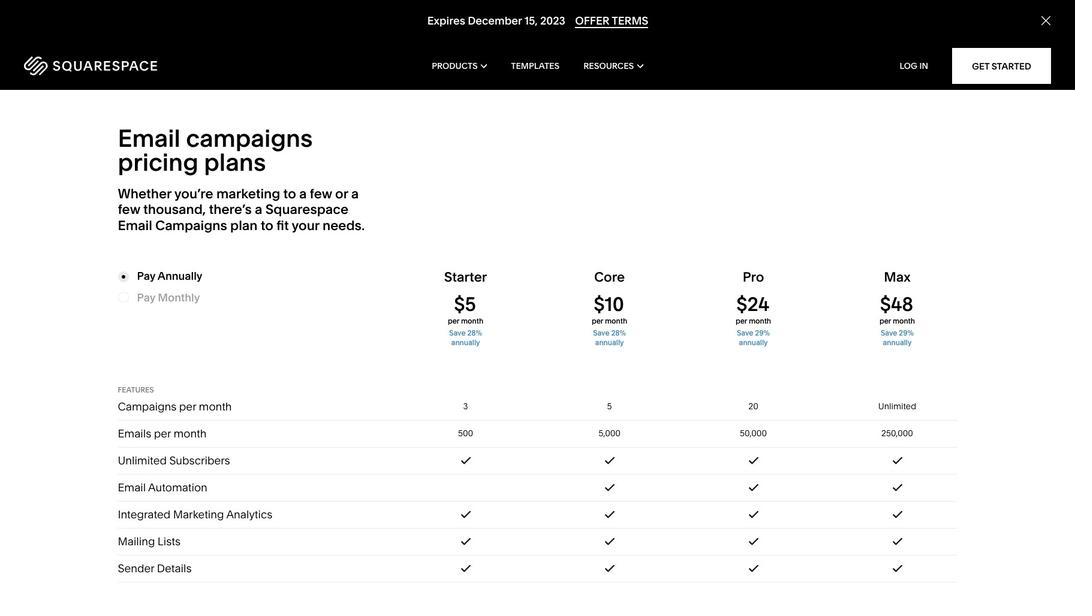 Task type: locate. For each thing, give the bounding box(es) containing it.
email up whether in the top left of the page
[[118, 123, 180, 153]]

20
[[749, 401, 759, 412]]

month
[[461, 317, 484, 326], [605, 317, 627, 326], [749, 317, 771, 326], [893, 317, 915, 326], [199, 400, 232, 414], [174, 427, 207, 441]]

plans
[[204, 147, 266, 177]]

pay annually button
[[118, 269, 260, 284]]

or
[[335, 186, 348, 202]]

squarespace logo link
[[24, 56, 229, 76]]

1 vertical spatial pay
[[137, 291, 155, 304]]

applies to core plan image
[[605, 457, 615, 465], [605, 565, 615, 573]]

1 28% from the left
[[468, 329, 482, 338]]

log             in
[[900, 61, 929, 71]]

1 per month save 28% annually from the left
[[448, 317, 484, 348]]

2 vertical spatial email
[[118, 481, 146, 495]]

campaigns
[[155, 217, 227, 234], [118, 400, 177, 414]]

a
[[299, 186, 307, 202], [351, 186, 359, 202], [255, 202, 262, 218]]

pay up pay monthly button
[[137, 269, 155, 283]]

2 vertical spatial applies to core plan image
[[605, 538, 615, 546]]

month for $68
[[893, 317, 915, 326]]

monthly
[[158, 291, 200, 304]]

per right emails
[[154, 427, 171, 441]]

2 applies to max plan image from the top
[[893, 511, 902, 519]]

0 horizontal spatial unlimited
[[118, 454, 167, 468]]

emails per month
[[118, 427, 207, 441]]

thousand,
[[143, 202, 206, 218]]

integrated marketing analytics
[[118, 508, 273, 522]]

unlimited up 250,000
[[879, 401, 917, 412]]

1 applies to core plan image from the top
[[605, 484, 615, 492]]

per for $24
[[736, 317, 747, 326]]

a right or
[[351, 186, 359, 202]]

1 horizontal spatial 29%
[[899, 329, 914, 338]]

0 vertical spatial email
[[118, 123, 180, 153]]

per month save 28% annually down $14
[[592, 317, 627, 348]]

to up the fit
[[283, 186, 296, 202]]

1 applies to starter plan image from the top
[[461, 457, 471, 465]]

per month save 28% annually
[[448, 317, 484, 348], [592, 317, 627, 348]]

email down whether in the top left of the page
[[118, 217, 152, 234]]

per up emails per month
[[179, 400, 196, 414]]

starter
[[444, 269, 487, 285]]

needs.
[[323, 217, 365, 234]]

$10
[[594, 293, 624, 316]]

1 horizontal spatial per month save 28% annually
[[592, 317, 627, 348]]

applies to pro plan image
[[749, 484, 759, 492], [749, 511, 759, 519], [749, 565, 759, 573]]

1 vertical spatial to
[[261, 217, 274, 234]]

2 per month save 29% annually from the left
[[880, 317, 915, 348]]

per month save 29% annually for $24
[[736, 317, 771, 348]]

campaigns down you're
[[155, 217, 227, 234]]

0 vertical spatial pay
[[137, 269, 155, 283]]

1 applies to starter plan image from the top
[[461, 511, 471, 519]]

applies to core plan image
[[605, 484, 615, 492], [605, 511, 615, 519], [605, 538, 615, 546]]

28% down $14
[[611, 329, 626, 338]]

3
[[463, 401, 468, 412]]

1 horizontal spatial per month save 29% annually
[[880, 317, 915, 348]]

save down $14
[[593, 329, 610, 338]]

per month save 28% annually for $7
[[448, 317, 484, 348]]

2 applies to pro plan image from the top
[[749, 538, 759, 546]]

1 applies to pro plan image from the top
[[749, 457, 759, 465]]

0 vertical spatial applies to core plan image
[[605, 457, 615, 465]]

features
[[118, 385, 154, 394]]

unlimited
[[879, 401, 917, 412], [118, 454, 167, 468]]

28% for $7
[[468, 329, 482, 338]]

save down $48
[[881, 329, 898, 338]]

annually down "$24"
[[739, 339, 768, 348]]

squarespace
[[266, 202, 349, 218]]

month for $34
[[749, 317, 771, 326]]

1 per month save 29% annually from the left
[[736, 317, 771, 348]]

email
[[118, 123, 180, 153], [118, 217, 152, 234], [118, 481, 146, 495]]

save down $7
[[449, 329, 466, 338]]

1 vertical spatial email
[[118, 217, 152, 234]]

4 save from the left
[[881, 329, 898, 338]]

0 vertical spatial applies to starter plan image
[[461, 457, 471, 465]]

save for $14
[[593, 329, 610, 338]]

2 applies to core plan image from the top
[[605, 511, 615, 519]]

log
[[900, 61, 918, 71]]

0 horizontal spatial 28%
[[468, 329, 482, 338]]

a right 'there's'
[[255, 202, 262, 218]]

$68
[[880, 293, 914, 316]]

2 applies to pro plan image from the top
[[749, 511, 759, 519]]

fit
[[277, 217, 289, 234]]

annually
[[158, 269, 202, 283]]

2 pay from the top
[[137, 291, 155, 304]]

4 applies to max plan image from the top
[[893, 565, 902, 573]]

squarespace logo image
[[24, 56, 157, 76]]

save for $68
[[881, 329, 898, 338]]

mailing
[[118, 535, 155, 549]]

0 horizontal spatial per month save 28% annually
[[448, 317, 484, 348]]

applies to core plan image for mailing lists
[[605, 538, 615, 546]]

annually for $14
[[595, 339, 624, 348]]

applies to starter plan image for sender details
[[461, 565, 471, 573]]

annually down $68
[[883, 339, 912, 348]]

0 vertical spatial to
[[283, 186, 296, 202]]

0 horizontal spatial a
[[255, 202, 262, 218]]

few left thousand,
[[118, 202, 140, 218]]

save
[[449, 329, 466, 338], [593, 329, 610, 338], [737, 329, 754, 338], [881, 329, 898, 338]]

applies to max plan image for mailing lists
[[893, 538, 902, 546]]

1 email from the top
[[118, 123, 180, 153]]

2 vertical spatial applies to pro plan image
[[749, 565, 759, 573]]

a up your on the left top of the page
[[299, 186, 307, 202]]

0 vertical spatial unlimited
[[879, 401, 917, 412]]

per down $7
[[448, 317, 460, 326]]

2 annually from the left
[[595, 339, 624, 348]]

29% down "$24"
[[755, 329, 770, 338]]

$7
[[455, 293, 475, 316]]

3 applies to core plan image from the top
[[605, 538, 615, 546]]

pay
[[137, 269, 155, 283], [137, 291, 155, 304]]

1 applies to max plan image from the top
[[893, 484, 902, 492]]

1 horizontal spatial to
[[283, 186, 296, 202]]

2 applies to core plan image from the top
[[605, 565, 615, 573]]

1 horizontal spatial 28%
[[611, 329, 626, 338]]

per month save 29% annually
[[736, 317, 771, 348], [880, 317, 915, 348]]

per month save 29% annually for $48
[[880, 317, 915, 348]]

few
[[310, 186, 332, 202], [118, 202, 140, 218]]

per down $48
[[880, 317, 891, 326]]

save down "$24"
[[737, 329, 754, 338]]

0 horizontal spatial per month save 29% annually
[[736, 317, 771, 348]]

pay inside button
[[137, 269, 155, 283]]

applies to starter plan image
[[461, 457, 471, 465], [461, 538, 471, 546]]

whether you're marketing to a few or a few thousand, there's a squarespace email campaigns plan to fit your needs.
[[118, 186, 365, 234]]

few left or
[[310, 186, 332, 202]]

unlimited down emails
[[118, 454, 167, 468]]

4 annually from the left
[[883, 339, 912, 348]]

save for $34
[[737, 329, 754, 338]]

0 horizontal spatial to
[[261, 217, 274, 234]]

email up 'integrated'
[[118, 481, 146, 495]]

1 save from the left
[[449, 329, 466, 338]]

0 vertical spatial applies to pro plan image
[[749, 457, 759, 465]]

applies to pro plan image for integrated marketing analytics
[[749, 511, 759, 519]]

templates link
[[511, 42, 560, 90]]

3 save from the left
[[737, 329, 754, 338]]

email for email campaigns pricing plans
[[118, 123, 180, 153]]

email for email automation
[[118, 481, 146, 495]]

to
[[283, 186, 296, 202], [261, 217, 274, 234]]

500
[[458, 428, 473, 439]]

29% down $48
[[899, 329, 914, 338]]

0 vertical spatial applies to starter plan image
[[461, 511, 471, 519]]

to left the fit
[[261, 217, 274, 234]]

applies to starter plan image
[[461, 511, 471, 519], [461, 565, 471, 573]]

29%
[[755, 329, 770, 338], [899, 329, 914, 338]]

1 horizontal spatial few
[[310, 186, 332, 202]]

0 vertical spatial applies to core plan image
[[605, 484, 615, 492]]

per month save 29% annually down $48
[[880, 317, 915, 348]]

2 29% from the left
[[899, 329, 914, 338]]

1 vertical spatial unlimited
[[118, 454, 167, 468]]

marketing
[[173, 508, 224, 522]]

2 email from the top
[[118, 217, 152, 234]]

applies to starter plan image for mailing lists
[[461, 538, 471, 546]]

1 vertical spatial applies to core plan image
[[605, 511, 615, 519]]

annually for $7
[[451, 339, 480, 348]]

$24
[[737, 293, 770, 316]]

annually for $68
[[883, 339, 912, 348]]

1 vertical spatial applies to core plan image
[[605, 565, 615, 573]]

28%
[[468, 329, 482, 338], [611, 329, 626, 338]]

0 vertical spatial campaigns
[[155, 217, 227, 234]]

1 vertical spatial applies to starter plan image
[[461, 538, 471, 546]]

you're
[[174, 186, 213, 202]]

1 vertical spatial applies to pro plan image
[[749, 511, 759, 519]]

annually down the $10
[[595, 339, 624, 348]]

3 applies to max plan image from the top
[[893, 538, 902, 546]]

1 applies to core plan image from the top
[[605, 457, 615, 465]]

unlimited for unlimited subscribers
[[118, 454, 167, 468]]

applies to pro plan image
[[749, 457, 759, 465], [749, 538, 759, 546]]

annually
[[451, 339, 480, 348], [595, 339, 624, 348], [739, 339, 768, 348], [883, 339, 912, 348]]

3 email from the top
[[118, 481, 146, 495]]

3 applies to pro plan image from the top
[[749, 565, 759, 573]]

2 per month save 28% annually from the left
[[592, 317, 627, 348]]

per down $14
[[592, 317, 604, 326]]

0 horizontal spatial 29%
[[755, 329, 770, 338]]

email inside email campaigns pricing plans
[[118, 123, 180, 153]]

email inside the whether you're marketing to a few or a few thousand, there's a squarespace email campaigns plan to fit your needs.
[[118, 217, 152, 234]]

1 vertical spatial applies to starter plan image
[[461, 565, 471, 573]]

pay down pay annually
[[137, 291, 155, 304]]

annually down the $5
[[451, 339, 480, 348]]

2 applies to starter plan image from the top
[[461, 538, 471, 546]]

per down "$24"
[[736, 317, 747, 326]]

1 pay from the top
[[137, 269, 155, 283]]

applies to core plan image for integrated marketing analytics
[[605, 511, 615, 519]]

sender
[[118, 562, 154, 576]]

per
[[448, 317, 460, 326], [592, 317, 604, 326], [736, 317, 747, 326], [880, 317, 891, 326], [179, 400, 196, 414], [154, 427, 171, 441]]

2 save from the left
[[593, 329, 610, 338]]

1 horizontal spatial unlimited
[[879, 401, 917, 412]]

campaigns down features
[[118, 400, 177, 414]]

automation
[[148, 481, 207, 495]]

details
[[157, 562, 192, 576]]

28% down $7
[[468, 329, 482, 338]]

1 vertical spatial applies to pro plan image
[[749, 538, 759, 546]]

pay annually
[[137, 269, 202, 283]]

1 29% from the left
[[755, 329, 770, 338]]

applies to max plan image
[[893, 484, 902, 492], [893, 511, 902, 519], [893, 538, 902, 546], [893, 565, 902, 573]]

per month save 29% annually down "$24"
[[736, 317, 771, 348]]

marketing
[[216, 186, 280, 202]]

2 applies to starter plan image from the top
[[461, 565, 471, 573]]

0 vertical spatial applies to pro plan image
[[749, 484, 759, 492]]

1 annually from the left
[[451, 339, 480, 348]]

annually for $34
[[739, 339, 768, 348]]

subscribers
[[169, 454, 230, 468]]

per month save 28% annually down $7
[[448, 317, 484, 348]]

3 annually from the left
[[739, 339, 768, 348]]

get started link
[[953, 48, 1052, 84]]

2 28% from the left
[[611, 329, 626, 338]]



Task type: vqa. For each thing, say whether or not it's contained in the screenshot.
"Easy"
no



Task type: describe. For each thing, give the bounding box(es) containing it.
per for $48
[[880, 317, 891, 326]]

2 horizontal spatial a
[[351, 186, 359, 202]]

1 horizontal spatial a
[[299, 186, 307, 202]]

in
[[920, 61, 929, 71]]

templates
[[511, 61, 560, 71]]

0 horizontal spatial few
[[118, 202, 140, 218]]

core
[[594, 269, 625, 285]]

get
[[972, 60, 990, 72]]

applies to max plan image for sender details
[[893, 565, 902, 573]]

save for $7
[[449, 329, 466, 338]]

applies to pro plan image for mailing lists
[[749, 538, 759, 546]]

applies to max plan image for integrated marketing analytics
[[893, 511, 902, 519]]

per month save 28% annually for $14
[[592, 317, 627, 348]]

there's
[[209, 202, 252, 218]]

5
[[607, 401, 612, 412]]

pay for pay annually
[[137, 269, 155, 283]]

per for $5
[[448, 317, 460, 326]]

pro
[[743, 269, 764, 285]]

resources
[[584, 61, 634, 71]]

applies to pro plan image for sender details
[[749, 565, 759, 573]]

campaigns
[[186, 123, 313, 153]]

get started
[[972, 60, 1032, 72]]

50,000
[[740, 428, 767, 439]]

campaigns per month
[[118, 400, 232, 414]]

pricing
[[118, 147, 198, 177]]

1 vertical spatial campaigns
[[118, 400, 177, 414]]

pay for pay monthly
[[137, 291, 155, 304]]

pay monthly
[[137, 291, 200, 304]]

whether
[[118, 186, 172, 202]]

resources button
[[584, 42, 644, 90]]

lists
[[158, 535, 181, 549]]

mailing lists
[[118, 535, 181, 549]]

$14
[[594, 293, 624, 316]]

month for $14
[[605, 317, 627, 326]]

per for $10
[[592, 317, 604, 326]]

your
[[292, 217, 320, 234]]

plan
[[230, 217, 258, 234]]

email automation
[[118, 481, 207, 495]]

$34
[[737, 293, 770, 316]]

applies to starter plan image for integrated marketing analytics
[[461, 511, 471, 519]]

products
[[432, 61, 478, 71]]

unlimited subscribers
[[118, 454, 230, 468]]

$5
[[454, 293, 476, 316]]

month for $7
[[461, 317, 484, 326]]

1 applies to pro plan image from the top
[[749, 484, 759, 492]]

applies to core plan image for subscribers
[[605, 457, 615, 465]]

integrated
[[118, 508, 171, 522]]

log             in link
[[900, 61, 929, 71]]

started
[[992, 60, 1032, 72]]

max
[[884, 269, 911, 285]]

campaigns inside the whether you're marketing to a few or a few thousand, there's a squarespace email campaigns plan to fit your needs.
[[155, 217, 227, 234]]

products button
[[432, 42, 487, 90]]

unlimited for unlimited
[[879, 401, 917, 412]]

emails
[[118, 427, 151, 441]]

pay monthly button
[[118, 291, 200, 304]]

28% for $14
[[611, 329, 626, 338]]

sender details
[[118, 562, 192, 576]]

applies to pro plan image for unlimited subscribers
[[749, 457, 759, 465]]

$48
[[880, 293, 914, 316]]

applies to starter plan image for unlimited subscribers
[[461, 457, 471, 465]]

250,000
[[882, 428, 913, 439]]

applies to core plan image for details
[[605, 565, 615, 573]]

analytics
[[226, 508, 273, 522]]

29% for $24
[[755, 329, 770, 338]]

29% for $48
[[899, 329, 914, 338]]

applies to max plan image
[[893, 457, 902, 465]]

email campaigns pricing plans
[[118, 123, 313, 177]]

5,000
[[599, 428, 621, 439]]



